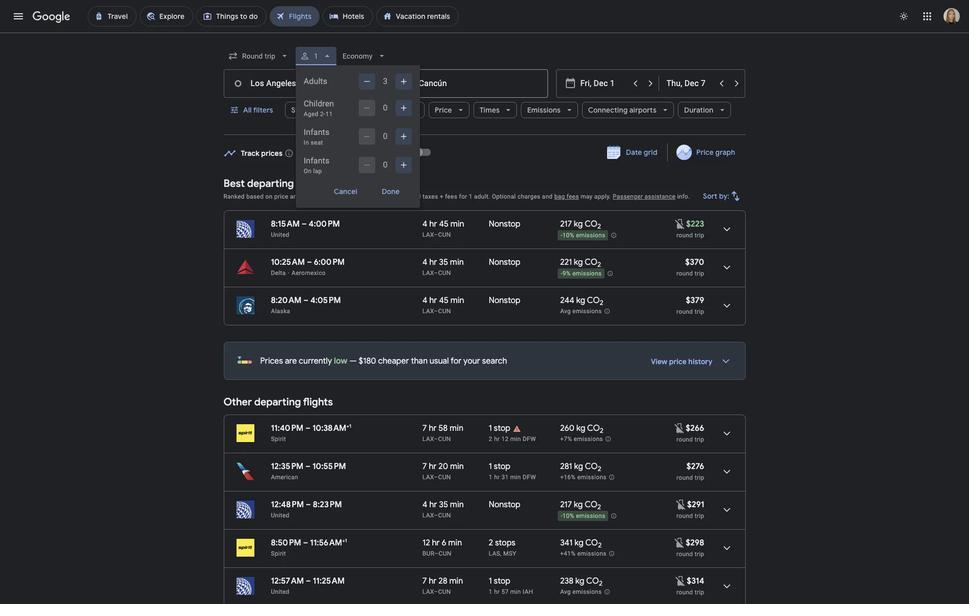 Task type: locate. For each thing, give the bounding box(es) containing it.
stops
[[495, 538, 515, 549]]

dates
[[388, 149, 408, 158]]

2 for 8:23 pm
[[597, 503, 601, 512]]

0 vertical spatial total duration 4 hr 45 min. element
[[423, 219, 489, 231]]

hr for 10:38 am
[[429, 424, 437, 434]]

1 vertical spatial total duration 4 hr 45 min. element
[[423, 296, 489, 307]]

2 -10% emissions from the top
[[561, 513, 605, 520]]

co
[[585, 219, 597, 229], [585, 257, 597, 268], [587, 296, 600, 306], [587, 424, 600, 434], [585, 462, 598, 472], [585, 500, 597, 510], [585, 538, 598, 549], [586, 577, 599, 587]]

1 4 from the top
[[423, 219, 427, 229]]

2 217 from the top
[[560, 500, 572, 510]]

6:00 pm
[[314, 257, 345, 268]]

cun inside 12 hr 6 min bur – cun
[[439, 551, 451, 558]]

– inside 7 hr 58 min lax – cun
[[434, 436, 438, 443]]

- for $291
[[561, 513, 563, 520]]

6 round from the top
[[677, 513, 693, 520]]

0 vertical spatial 12
[[501, 436, 509, 443]]

co inside the 238 kg co 2
[[586, 577, 599, 587]]

Arrival time: 11:25 AM. text field
[[313, 577, 345, 587]]

round down $223 text box
[[677, 232, 693, 239]]

emissions up 341 kg co 2
[[576, 513, 605, 520]]

1 vertical spatial for
[[451, 356, 462, 367]]

+ for 7
[[346, 423, 349, 430]]

Arrival time: 4:00 PM. text field
[[309, 219, 340, 229]]

1 stop flight. element up 57
[[489, 577, 510, 588]]

3 united from the top
[[271, 589, 289, 596]]

fees right taxes
[[445, 193, 457, 200]]

Departure time: 10:25 AM. text field
[[271, 257, 305, 268]]

2 - from the top
[[561, 270, 563, 277]]

1 stop 1 hr 57 min iah
[[489, 577, 533, 596]]

hr for 10:55 pm
[[429, 462, 437, 472]]

3 nonstop flight. element from the top
[[489, 296, 520, 307]]

3 0 from the top
[[383, 160, 388, 170]]

1 7 from the top
[[423, 424, 427, 434]]

hr inside 7 hr 28 min lax – cun
[[429, 577, 437, 587]]

0 vertical spatial -10% emissions
[[561, 232, 605, 239]]

0 vertical spatial united
[[271, 231, 289, 239]]

2 10% from the top
[[563, 513, 574, 520]]

leaves los angeles international airport at 8:15 am on friday, december 1 and arrives at cancun international airport at 4:00 pm on friday, december 1. element
[[271, 219, 340, 229]]

-9% emissions
[[561, 270, 602, 277]]

min for 11:25 am
[[449, 577, 463, 587]]

price graph
[[697, 148, 735, 157]]

kg inside 341 kg co 2
[[575, 538, 584, 549]]

5 round trip from the top
[[677, 589, 704, 596]]

hr inside "7 hr 20 min lax – cun"
[[429, 462, 437, 472]]

1 vertical spatial dfw
[[523, 474, 536, 481]]

kg down +16% emissions
[[574, 500, 583, 510]]

$370 round trip
[[677, 257, 704, 277]]

passenger
[[613, 193, 643, 200]]

co right 238 in the bottom of the page
[[586, 577, 599, 587]]

round down $291 in the right bottom of the page
[[677, 513, 693, 520]]

1 10% from the top
[[563, 232, 574, 239]]

Arrival time: 6:00 PM. text field
[[314, 257, 345, 268]]

layover (1 of 1) is a 1 hr 31 min layover at dallas/fort worth international airport in dallas. element
[[489, 474, 555, 482]]

4 for 4:05 pm
[[423, 296, 427, 306]]

any
[[373, 149, 387, 158]]

2 4 from the top
[[423, 257, 427, 268]]

number of passengers dialog
[[296, 65, 420, 208]]

217
[[560, 219, 572, 229], [560, 500, 572, 510]]

by:
[[719, 192, 729, 201]]

3 round from the top
[[677, 308, 693, 316]]

0 down any dates
[[383, 160, 388, 170]]

price graph button
[[670, 143, 744, 162]]

1 spirit from the top
[[271, 436, 286, 443]]

1 nonstop from the top
[[489, 219, 520, 229]]

1 -10% emissions from the top
[[561, 232, 605, 239]]

nonstop flight. element for 6:00 pm
[[489, 257, 520, 269]]

learn more about tracked prices image
[[285, 149, 294, 158]]

co up -9% emissions
[[585, 257, 597, 268]]

None text field
[[388, 69, 548, 98]]

avg emissions down "244 kg co 2"
[[560, 308, 602, 315]]

1 trip from the top
[[695, 232, 704, 239]]

price left the 'graph'
[[697, 148, 714, 157]]

lax for 10:38 am
[[423, 436, 434, 443]]

1 vertical spatial 12
[[423, 538, 430, 549]]

nonstop flight. element
[[489, 219, 520, 231], [489, 257, 520, 269], [489, 296, 520, 307], [489, 500, 520, 512]]

total duration 4 hr 45 min. element for 217
[[423, 219, 489, 231]]

2 for 4:00 pm
[[597, 222, 601, 231]]

trip
[[695, 232, 704, 239], [695, 270, 704, 277], [695, 308, 704, 316], [695, 436, 704, 444], [695, 475, 704, 482], [695, 513, 704, 520], [695, 551, 704, 558], [695, 589, 704, 596]]

min inside 1 stop 1 hr 57 min iah
[[510, 589, 521, 596]]

1 stop flight. element
[[489, 424, 510, 435], [489, 462, 510, 474], [489, 577, 510, 588]]

– inside 8:15 am – 4:00 pm united
[[302, 219, 307, 229]]

cun inside 7 hr 58 min lax – cun
[[438, 436, 451, 443]]

276 US dollars text field
[[687, 462, 704, 472]]

4 lax from the top
[[423, 436, 434, 443]]

0 vertical spatial price
[[435, 106, 452, 115]]

round down 266 us dollars text box
[[677, 436, 693, 444]]

kg for 4:05 pm
[[576, 296, 585, 306]]

0 vertical spatial 7
[[423, 424, 427, 434]]

lax
[[423, 231, 434, 239], [423, 270, 434, 277], [423, 308, 434, 315], [423, 436, 434, 443], [423, 474, 434, 481], [423, 512, 434, 519], [423, 589, 434, 596]]

round trip down "$314" text box
[[677, 589, 704, 596]]

dfw
[[523, 436, 536, 443], [523, 474, 536, 481]]

0 vertical spatial departing
[[247, 177, 294, 190]]

for left adult.
[[459, 193, 467, 200]]

2 for 11:56 am
[[598, 541, 602, 550]]

cun for 4:05 pm
[[438, 308, 451, 315]]

12 inside 12 hr 6 min bur – cun
[[423, 538, 430, 549]]

3 7 from the top
[[423, 577, 427, 587]]

0 left bags
[[383, 103, 388, 113]]

1 0 from the top
[[383, 103, 388, 113]]

7 inside 7 hr 58 min lax – cun
[[423, 424, 427, 434]]

min for 6:00 pm
[[450, 257, 464, 268]]

2 united from the top
[[271, 512, 289, 519]]

1 - from the top
[[561, 232, 563, 239]]

,
[[500, 551, 502, 558]]

0 vertical spatial 217
[[560, 219, 572, 229]]

1 horizontal spatial +
[[346, 423, 349, 430]]

2 up -9% emissions
[[597, 261, 601, 269]]

round down "$314" text box
[[677, 589, 693, 596]]

1 vertical spatial prices
[[260, 356, 283, 367]]

0 vertical spatial this price for this flight doesn't include overhead bin access. if you need a carry-on bag, use the bags filter to update prices. image
[[675, 499, 687, 511]]

nonstop flight. element for 8:23 pm
[[489, 500, 520, 512]]

dfw up 1 stop 1 hr 31 min dfw
[[523, 436, 536, 443]]

1 vertical spatial 35
[[439, 500, 448, 510]]

hr for 4:00 pm
[[429, 219, 437, 229]]

stop inside 1 stop 1 hr 57 min iah
[[494, 577, 510, 587]]

your
[[463, 356, 480, 367]]

departing up "departure time: 11:40 pm." text box
[[254, 396, 301, 409]]

1 vertical spatial 0
[[383, 132, 388, 141]]

spirit down the 11:40 pm
[[271, 436, 286, 443]]

price right view
[[669, 357, 687, 367]]

avg emissions down the 238 kg co 2
[[560, 589, 602, 596]]

0 horizontal spatial 12
[[423, 538, 430, 549]]

1 horizontal spatial prices
[[356, 193, 373, 200]]

7 inside "7 hr 20 min lax – cun"
[[423, 462, 427, 472]]

4 hr 45 min lax – cun for 4:00 pm
[[423, 219, 464, 239]]

0 horizontal spatial +
[[342, 538, 345, 544]]

0 vertical spatial 35
[[439, 257, 448, 268]]

1 vertical spatial 4 hr 35 min lax – cun
[[423, 500, 464, 519]]

217 kg co 2 down may
[[560, 219, 601, 231]]

2 right 244
[[600, 299, 603, 307]]

total duration 4 hr 35 min. element
[[423, 257, 489, 269], [423, 500, 489, 512]]

this price for this flight doesn't include overhead bin access. if you need a carry-on bag, use the bags filter to update prices. image for $291
[[675, 499, 687, 511]]

avg for 244
[[560, 308, 571, 315]]

2
[[597, 222, 601, 231], [597, 261, 601, 269], [600, 299, 603, 307], [600, 427, 604, 435], [489, 436, 492, 443], [598, 465, 601, 474], [597, 503, 601, 512], [489, 538, 493, 549], [598, 541, 602, 550], [599, 580, 603, 588]]

aeromexico
[[292, 270, 326, 277]]

0 vertical spatial 0
[[383, 103, 388, 113]]

– inside 7 hr 28 min lax – cun
[[434, 589, 438, 596]]

co inside the 281 kg co 2
[[585, 462, 598, 472]]

price for price graph
[[697, 148, 714, 157]]

stop up 31
[[494, 462, 510, 472]]

view price history image
[[713, 349, 738, 374]]

adults
[[304, 76, 327, 86]]

emissions
[[576, 232, 605, 239], [572, 270, 602, 277], [573, 308, 602, 315], [574, 436, 603, 443], [577, 474, 607, 481], [576, 513, 605, 520], [577, 551, 607, 558], [573, 589, 602, 596]]

flight details. leaves los angeles international airport at 10:25 am on friday, december 1 and arrives at cancun international airport at 6:00 pm on friday, december 1. image
[[714, 255, 739, 280]]

hr inside 12 hr 6 min bur – cun
[[432, 538, 440, 549]]

2 vertical spatial 0
[[383, 160, 388, 170]]

children aged 2-11
[[304, 99, 334, 118]]

Departure time: 12:48 PM. text field
[[271, 500, 304, 510]]

hr
[[429, 219, 437, 229], [429, 257, 437, 268], [429, 296, 437, 306], [429, 424, 437, 434], [494, 436, 500, 443], [429, 462, 437, 472], [494, 474, 500, 481], [429, 500, 437, 510], [432, 538, 440, 549], [429, 577, 437, 587], [494, 589, 500, 596]]

min inside 7 hr 28 min lax – cun
[[449, 577, 463, 587]]

united
[[271, 231, 289, 239], [271, 512, 289, 519], [271, 589, 289, 596]]

this price for this flight doesn't include overhead bin access. if you need a carry-on bag, use the bags filter to update prices. image for $266
[[674, 422, 686, 435]]

layover (1 of 1) is a 2 hr 12 min overnight layover at dallas/fort worth international airport in dallas. element
[[489, 435, 555, 444]]

1 avg emissions from the top
[[560, 308, 602, 315]]

1 4 hr 45 min lax – cun from the top
[[423, 219, 464, 239]]

379 US dollars text field
[[686, 296, 704, 306]]

0 vertical spatial flights
[[296, 177, 326, 190]]

price
[[435, 106, 452, 115], [697, 148, 714, 157]]

spirit for 11:40 pm
[[271, 436, 286, 443]]

2 round from the top
[[677, 270, 693, 277]]

2 nonstop flight. element from the top
[[489, 257, 520, 269]]

1 up layover (1 of 1) is a 1 hr 31 min layover at dallas/fort worth international airport in dallas. element
[[489, 462, 492, 472]]

4 nonstop from the top
[[489, 500, 520, 510]]

1 vertical spatial -10% emissions
[[561, 513, 605, 520]]

4 for 4:00 pm
[[423, 219, 427, 229]]

5 lax from the top
[[423, 474, 434, 481]]

2 total duration 4 hr 35 min. element from the top
[[423, 500, 489, 512]]

1 vertical spatial +
[[346, 423, 349, 430]]

kg right 238 in the bottom of the page
[[575, 577, 584, 587]]

1 vertical spatial 1 stop flight. element
[[489, 462, 510, 474]]

1 vertical spatial -
[[561, 270, 563, 277]]

kg up +41% emissions at right bottom
[[575, 538, 584, 549]]

infants on lap
[[304, 156, 329, 175]]

1 right 11:56 am
[[345, 538, 347, 544]]

min inside 12 hr 6 min bur – cun
[[448, 538, 462, 549]]

trip down $276
[[695, 475, 704, 482]]

swap origin and destination. image
[[380, 77, 392, 90]]

kg inside 260 kg co 2
[[576, 424, 585, 434]]

11:25 am
[[313, 577, 345, 587]]

7 for 7 hr 20 min
[[423, 462, 427, 472]]

12 up bur
[[423, 538, 430, 549]]

None field
[[224, 47, 294, 65], [338, 47, 391, 65], [224, 47, 294, 65], [338, 47, 391, 65]]

co for 11:25 am
[[586, 577, 599, 587]]

kg for 10:38 am
[[576, 424, 585, 434]]

stop up 57
[[494, 577, 510, 587]]

trip down $370
[[695, 270, 704, 277]]

7 left 28
[[423, 577, 427, 587]]

2 avg emissions from the top
[[560, 589, 602, 596]]

2 inside the 238 kg co 2
[[599, 580, 603, 588]]

this price for this flight doesn't include overhead bin access. if you need a carry-on bag, use the bags filter to update prices. image
[[674, 218, 686, 230], [674, 422, 686, 435]]

2 1 stop flight. element from the top
[[489, 462, 510, 474]]

kg inside 221 kg co 2
[[574, 257, 583, 268]]

loading results progress bar
[[0, 33, 969, 35]]

7 left 20
[[423, 462, 427, 472]]

1 total duration 4 hr 35 min. element from the top
[[423, 257, 489, 269]]

—
[[349, 356, 357, 367]]

united inside 8:15 am – 4:00 pm united
[[271, 231, 289, 239]]

bag
[[554, 193, 565, 200]]

1 vertical spatial 4 hr 45 min lax – cun
[[423, 296, 464, 315]]

price inside button
[[697, 148, 714, 157]]

round trip down 266 us dollars text box
[[677, 436, 704, 444]]

trip down $298
[[695, 551, 704, 558]]

trip down $291 in the right bottom of the page
[[695, 513, 704, 520]]

2 dfw from the top
[[523, 474, 536, 481]]

this price for this flight doesn't include overhead bin access. if you need a carry-on bag, use the bags filter to update prices. image for $223
[[674, 218, 686, 230]]

– inside 12 hr 6 min bur – cun
[[435, 551, 439, 558]]

emissions down the 238 kg co 2
[[573, 589, 602, 596]]

1 vertical spatial 217
[[560, 500, 572, 510]]

7
[[423, 424, 427, 434], [423, 462, 427, 472], [423, 577, 427, 587]]

hr inside 7 hr 58 min lax – cun
[[429, 424, 437, 434]]

times button
[[473, 98, 517, 122]]

1 vertical spatial 7
[[423, 462, 427, 472]]

round down the 379 us dollars text field
[[677, 308, 693, 316]]

co up +41% emissions at right bottom
[[585, 538, 598, 549]]

united inside 12:48 pm – 8:23 pm united
[[271, 512, 289, 519]]

0 vertical spatial total duration 4 hr 35 min. element
[[423, 257, 489, 269]]

1 horizontal spatial 12
[[501, 436, 509, 443]]

-10% emissions up 221 kg co 2 in the top of the page
[[561, 232, 605, 239]]

infants for infants in seat
[[304, 127, 329, 137]]

1 vertical spatial united
[[271, 512, 289, 519]]

dfw right 31
[[523, 474, 536, 481]]

2 up +41% emissions at right bottom
[[598, 541, 602, 550]]

and
[[290, 193, 301, 200], [542, 193, 553, 200]]

cun for 4:00 pm
[[438, 231, 451, 239]]

2 inside 221 kg co 2
[[597, 261, 601, 269]]

 image
[[288, 270, 290, 277]]

trip inside $276 round trip
[[695, 475, 704, 482]]

– inside 8:50 pm – 11:56 am + 1
[[303, 538, 308, 549]]

0 vertical spatial avg
[[560, 308, 571, 315]]

2 up +7% emissions
[[600, 427, 604, 435]]

cun
[[438, 231, 451, 239], [438, 270, 451, 277], [438, 308, 451, 315], [438, 436, 451, 443], [438, 474, 451, 481], [438, 512, 451, 519], [439, 551, 451, 558], [438, 589, 451, 596]]

co for 4:05 pm
[[587, 296, 600, 306]]

min inside 7 hr 58 min lax – cun
[[450, 424, 463, 434]]

avg
[[560, 308, 571, 315], [560, 589, 571, 596]]

kg for 8:23 pm
[[574, 500, 583, 510]]

avg down 244
[[560, 308, 571, 315]]

date
[[626, 148, 642, 157]]

None search field
[[224, 44, 746, 208]]

emissions down the 281 kg co 2
[[577, 474, 607, 481]]

1 round from the top
[[677, 232, 693, 239]]

1 horizontal spatial fees
[[567, 193, 579, 200]]

kg inside "244 kg co 2"
[[576, 296, 585, 306]]

2 inside the 281 kg co 2
[[598, 465, 601, 474]]

1 stop from the top
[[494, 424, 510, 434]]

cun inside 7 hr 28 min lax – cun
[[438, 589, 451, 596]]

kg right 244
[[576, 296, 585, 306]]

3 stop from the top
[[494, 577, 510, 587]]

all
[[243, 106, 251, 115]]

Return text field
[[667, 70, 713, 97]]

price right on
[[274, 193, 288, 200]]

8:50 pm
[[271, 538, 301, 549]]

4 hr 45 min lax – cun
[[423, 219, 464, 239], [423, 296, 464, 315]]

1 stop flight. element for 7 hr 20 min
[[489, 462, 510, 474]]

Arrival time: 8:23 PM. text field
[[313, 500, 342, 510]]

best
[[224, 177, 245, 190]]

1 inside 8:50 pm – 11:56 am + 1
[[345, 538, 347, 544]]

cun inside "7 hr 20 min lax – cun"
[[438, 474, 451, 481]]

1 right 10:38 am
[[349, 423, 351, 430]]

3 - from the top
[[561, 513, 563, 520]]

244
[[560, 296, 574, 306]]

2 trip from the top
[[695, 270, 704, 277]]

1 horizontal spatial price
[[669, 357, 687, 367]]

co down may
[[585, 219, 597, 229]]

kg for 11:56 am
[[575, 538, 584, 549]]

min inside "7 hr 20 min lax – cun"
[[450, 462, 464, 472]]

10:25 am
[[271, 257, 305, 268]]

0 vertical spatial stop
[[494, 424, 510, 434]]

8:50 pm – 11:56 am + 1
[[271, 538, 347, 549]]

45
[[439, 219, 449, 229], [439, 296, 449, 306]]

–
[[302, 219, 307, 229], [434, 231, 438, 239], [307, 257, 312, 268], [434, 270, 438, 277], [303, 296, 308, 306], [434, 308, 438, 315], [305, 424, 310, 434], [434, 436, 438, 443], [305, 462, 310, 472], [434, 474, 438, 481], [306, 500, 311, 510], [434, 512, 438, 519], [303, 538, 308, 549], [435, 551, 439, 558], [306, 577, 311, 587], [434, 589, 438, 596]]

cun for 6:00 pm
[[438, 270, 451, 277]]

price inside popup button
[[435, 106, 452, 115]]

2 vertical spatial +
[[342, 538, 345, 544]]

connecting airports button
[[582, 98, 674, 122]]

1 vertical spatial departing
[[254, 396, 301, 409]]

4 round from the top
[[677, 436, 693, 444]]

4 4 from the top
[[423, 500, 427, 510]]

include
[[375, 193, 396, 200]]

nonstop
[[489, 219, 520, 229], [489, 257, 520, 268], [489, 296, 520, 306], [489, 500, 520, 510]]

1 infants from the top
[[304, 127, 329, 137]]

lax for 11:25 am
[[423, 589, 434, 596]]

12:48 pm
[[271, 500, 304, 510]]

2 0 from the top
[[383, 132, 388, 141]]

round trip down $291 in the right bottom of the page
[[677, 513, 704, 520]]

cheaper
[[378, 356, 409, 367]]

4 hr 45 min lax – cun for 4:05 pm
[[423, 296, 464, 315]]

2 vertical spatial 7
[[423, 577, 427, 587]]

+ inside 8:50 pm – 11:56 am + 1
[[342, 538, 345, 544]]

- up 341
[[561, 513, 563, 520]]

flights up "leaves los angeles international airport at 11:40 pm on friday, december 1 and arrives at cancun international airport at 10:38 am on saturday, december 2." element
[[303, 396, 333, 409]]

6 lax from the top
[[423, 512, 434, 519]]

2 stop from the top
[[494, 462, 510, 472]]

round trip for $298
[[677, 551, 704, 558]]

kg
[[574, 219, 583, 229], [574, 257, 583, 268], [576, 296, 585, 306], [576, 424, 585, 434], [574, 462, 583, 472], [574, 500, 583, 510], [575, 538, 584, 549], [575, 577, 584, 587]]

1 horizontal spatial and
[[542, 193, 553, 200]]

1 vertical spatial stop
[[494, 462, 510, 472]]

2 vertical spatial this price for this flight doesn't include overhead bin access. if you need a carry-on bag, use the bags filter to update prices. image
[[675, 575, 687, 588]]

3 round trip from the top
[[677, 513, 704, 520]]

stop for 1 stop 1 hr 31 min dfw
[[494, 462, 510, 472]]

min
[[451, 219, 464, 229], [450, 257, 464, 268], [451, 296, 464, 306], [450, 424, 463, 434], [510, 436, 521, 443], [450, 462, 464, 472], [510, 474, 521, 481], [450, 500, 464, 510], [448, 538, 462, 549], [449, 577, 463, 587], [510, 589, 521, 596]]

kg up +16% emissions
[[574, 462, 583, 472]]

leaves los angeles international airport at 11:40 pm on friday, december 1 and arrives at cancun international airport at 10:38 am on saturday, december 2. element
[[271, 423, 351, 434]]

1 45 from the top
[[439, 219, 449, 229]]

10% up 341
[[563, 513, 574, 520]]

0 horizontal spatial fees
[[445, 193, 457, 200]]

msy
[[503, 551, 516, 558]]

currently
[[299, 356, 332, 367]]

3 1 stop flight. element from the top
[[489, 577, 510, 588]]

7 for 7 hr 58 min
[[423, 424, 427, 434]]

co inside 260 kg co 2
[[587, 424, 600, 434]]

1 vertical spatial infants
[[304, 156, 329, 166]]

+7% emissions
[[560, 436, 603, 443]]

1 nonstop flight. element from the top
[[489, 219, 520, 231]]

1 total duration 4 hr 45 min. element from the top
[[423, 219, 489, 231]]

1 horizontal spatial price
[[697, 148, 714, 157]]

round trip for $291
[[677, 513, 704, 520]]

2-
[[320, 111, 326, 118]]

0 vertical spatial +
[[440, 193, 443, 200]]

 image inside "main content"
[[288, 270, 290, 277]]

2 down the 1 stop on the right of page
[[489, 436, 492, 443]]

emissions down 341 kg co 2
[[577, 551, 607, 558]]

united down departure time: 12:48 pm. text field at bottom
[[271, 512, 289, 519]]

0 vertical spatial 4 hr 45 min lax – cun
[[423, 219, 464, 239]]

kg for 10:55 pm
[[574, 462, 583, 472]]

0 vertical spatial infants
[[304, 127, 329, 137]]

1 vertical spatial 10%
[[563, 513, 574, 520]]

2 up 'las'
[[489, 538, 493, 549]]

217 down +16%
[[560, 500, 572, 510]]

emissions up 221 kg co 2 in the top of the page
[[576, 232, 605, 239]]

4 nonstop flight. element from the top
[[489, 500, 520, 512]]

this price for this flight doesn't include overhead bin access. if you need a carry-on bag, use the bags filter to update prices. image for $298
[[674, 537, 686, 549]]

kg for 4:00 pm
[[574, 219, 583, 229]]

5 trip from the top
[[695, 475, 704, 482]]

2 vertical spatial united
[[271, 589, 289, 596]]

2 infants from the top
[[304, 156, 329, 166]]

1 vertical spatial avg emissions
[[560, 589, 602, 596]]

kg up +7% emissions
[[576, 424, 585, 434]]

infants for infants on lap
[[304, 156, 329, 166]]

2 7 from the top
[[423, 462, 427, 472]]

1 vertical spatial price
[[697, 148, 714, 157]]

7 round from the top
[[677, 551, 693, 558]]

round trip down $298
[[677, 551, 704, 558]]

2 4 hr 45 min lax – cun from the top
[[423, 296, 464, 315]]

avg emissions for 238
[[560, 589, 602, 596]]

0 vertical spatial avg emissions
[[560, 308, 602, 315]]

12 down the 1 stop on the right of page
[[501, 436, 509, 443]]

kg inside the 281 kg co 2
[[574, 462, 583, 472]]

1 vertical spatial avg
[[560, 589, 571, 596]]

fees right bag
[[567, 193, 579, 200]]

1 and from the left
[[290, 193, 301, 200]]

departing for other
[[254, 396, 301, 409]]

co inside 221 kg co 2
[[585, 257, 597, 268]]

co down +16% emissions
[[585, 500, 597, 510]]

flight details. leaves los angeles international airport at 8:15 am on friday, december 1 and arrives at cancun international airport at 4:00 pm on friday, december 1. image
[[714, 217, 739, 242]]

1 35 from the top
[[439, 257, 448, 268]]

0 vertical spatial 4 hr 35 min lax – cun
[[423, 257, 464, 277]]

and down best departing flights
[[290, 193, 301, 200]]

total duration 4 hr 45 min. element
[[423, 219, 489, 231], [423, 296, 489, 307]]

2 avg from the top
[[560, 589, 571, 596]]

298 US dollars text field
[[686, 538, 704, 549]]

price button
[[429, 98, 469, 122]]

1 vertical spatial total duration 4 hr 35 min. element
[[423, 500, 489, 512]]

Departure text field
[[580, 70, 627, 97]]

0 vertical spatial prices
[[356, 193, 373, 200]]

291 US dollars text field
[[687, 500, 704, 510]]

1 vertical spatial price
[[669, 357, 687, 367]]

infants
[[304, 127, 329, 137], [304, 156, 329, 166]]

1 dfw from the top
[[523, 436, 536, 443]]

lax for 4:00 pm
[[423, 231, 434, 239]]

total duration 7 hr 20 min. element
[[423, 462, 489, 474]]

1 4 hr 35 min lax – cun from the top
[[423, 257, 464, 277]]

7 lax from the top
[[423, 589, 434, 596]]

united inside 12:57 am – 11:25 am united
[[271, 589, 289, 596]]

3 nonstop from the top
[[489, 296, 520, 306]]

1 left 57
[[489, 589, 492, 596]]

flight details. leaves los angeles international airport at 12:35 pm on friday, december 1 and arrives at cancun international airport at 10:55 pm on friday, december 1. image
[[714, 460, 739, 484]]

lax inside 7 hr 28 min lax – cun
[[423, 589, 434, 596]]

1 united from the top
[[271, 231, 289, 239]]

217 kg co 2 for $223
[[560, 219, 601, 231]]

1 fees from the left
[[445, 193, 457, 200]]

co for 4:00 pm
[[585, 219, 597, 229]]

kg up -9% emissions
[[574, 257, 583, 268]]

1 vertical spatial 217 kg co 2
[[560, 500, 601, 512]]

0 horizontal spatial and
[[290, 193, 301, 200]]

0 vertical spatial dfw
[[523, 436, 536, 443]]

2 inside 341 kg co 2
[[598, 541, 602, 550]]

airlines
[[338, 106, 363, 115]]

0 for infants on lap
[[383, 160, 388, 170]]

hr inside 1 stop 1 hr 57 min iah
[[494, 589, 500, 596]]

round inside $276 round trip
[[677, 475, 693, 482]]

7 inside 7 hr 28 min lax – cun
[[423, 577, 427, 587]]

1 vertical spatial flights
[[303, 396, 333, 409]]

stop for 1 stop
[[494, 424, 510, 434]]

1 stop flight. element up 2 hr 12 min dfw
[[489, 424, 510, 435]]

2 35 from the top
[[439, 500, 448, 510]]

dfw inside 1 stop 1 hr 31 min dfw
[[523, 474, 536, 481]]

2 4 hr 35 min lax – cun from the top
[[423, 500, 464, 519]]

1 lax from the top
[[423, 231, 434, 239]]

round down $370
[[677, 270, 693, 277]]

10% for 4 hr 45 min
[[563, 232, 574, 239]]

2 nonstop from the top
[[489, 257, 520, 268]]

11:56 am
[[310, 538, 342, 549]]

2 spirit from the top
[[271, 551, 286, 558]]

1 vertical spatial this price for this flight doesn't include overhead bin access. if you need a carry-on bag, use the bags filter to update prices. image
[[674, 422, 686, 435]]

0 vertical spatial 1 stop flight. element
[[489, 424, 510, 435]]

hr for 11:56 am
[[432, 538, 440, 549]]

4:00 pm
[[309, 219, 340, 229]]

35 for 6:00 pm
[[439, 257, 448, 268]]

2 inside "244 kg co 2"
[[600, 299, 603, 307]]

spirit for 8:50 pm
[[271, 551, 286, 558]]

7 for 7 hr 28 min
[[423, 577, 427, 587]]

track prices
[[241, 149, 283, 158]]

6 trip from the top
[[695, 513, 704, 520]]

main menu image
[[12, 10, 24, 22]]

co up +16% emissions
[[585, 462, 598, 472]]

for left your
[[451, 356, 462, 367]]

2 45 from the top
[[439, 296, 449, 306]]

co inside 341 kg co 2
[[585, 538, 598, 549]]

1 stop flight. element up 31
[[489, 462, 510, 474]]

united down 12:57 am
[[271, 589, 289, 596]]

45 for 4:05 pm
[[439, 296, 449, 306]]

0 vertical spatial -
[[561, 232, 563, 239]]

0 vertical spatial 45
[[439, 219, 449, 229]]

11:40 pm – 10:38 am + 1
[[271, 423, 351, 434]]

2 vertical spatial 1 stop flight. element
[[489, 577, 510, 588]]

0 horizontal spatial prices
[[260, 356, 283, 367]]

4 for 6:00 pm
[[423, 257, 427, 268]]

co for 6:00 pm
[[585, 257, 597, 268]]

this price for this flight doesn't include overhead bin access. if you need a carry-on bag, use the bags filter to update prices. image down assistance
[[674, 218, 686, 230]]

flights down on
[[296, 177, 326, 190]]

0 vertical spatial price
[[274, 193, 288, 200]]

2 lax from the top
[[423, 270, 434, 277]]

lax inside "7 hr 20 min lax – cun"
[[423, 474, 434, 481]]

2 vertical spatial -
[[561, 513, 563, 520]]

all filters
[[243, 106, 273, 115]]

cun for 8:23 pm
[[438, 512, 451, 519]]

optional
[[492, 193, 516, 200]]

2 inside 260 kg co 2
[[600, 427, 604, 435]]

round down $276
[[677, 475, 693, 482]]

flights for best departing flights
[[296, 177, 326, 190]]

0 vertical spatial 217 kg co 2
[[560, 219, 601, 231]]

0 vertical spatial spirit
[[271, 436, 286, 443]]

1 vertical spatial this price for this flight doesn't include overhead bin access. if you need a carry-on bag, use the bags filter to update prices. image
[[674, 537, 686, 549]]

lax inside 7 hr 58 min lax – cun
[[423, 436, 434, 443]]

0 horizontal spatial price
[[435, 106, 452, 115]]

this price for this flight doesn't include overhead bin access. if you need a carry-on bag, use the bags filter to update prices. image
[[675, 499, 687, 511], [674, 537, 686, 549], [675, 575, 687, 588]]

– inside the 12:35 pm – 10:55 pm american
[[305, 462, 310, 472]]

1
[[314, 52, 318, 60], [469, 193, 472, 200], [349, 423, 351, 430], [489, 424, 492, 434], [489, 462, 492, 472], [489, 474, 492, 481], [345, 538, 347, 544], [489, 577, 492, 587], [489, 589, 492, 596]]

- down 221
[[561, 270, 563, 277]]

1 217 from the top
[[560, 219, 572, 229]]

flight details. leaves los angeles international airport at 8:20 am on friday, december 1 and arrives at cancun international airport at 4:05 pm on friday, december 1. image
[[714, 294, 739, 318]]

4 round trip from the top
[[677, 551, 704, 558]]

co inside "244 kg co 2"
[[587, 296, 600, 306]]

main content
[[224, 140, 746, 605]]

1 avg from the top
[[560, 308, 571, 315]]

leaves los angeles international airport at 10:25 am on friday, december 1 and arrives at cancun international airport at 6:00 pm on friday, december 1. element
[[271, 257, 345, 268]]

1 vertical spatial 45
[[439, 296, 449, 306]]

4 hr 35 min lax – cun
[[423, 257, 464, 277], [423, 500, 464, 519]]

4 for 8:23 pm
[[423, 500, 427, 510]]

min for 11:56 am
[[448, 538, 462, 549]]

united down "8:15 am" text field
[[271, 231, 289, 239]]

prices include required taxes + fees for 1 adult. optional charges and bag fees may apply. passenger assistance
[[356, 193, 676, 200]]

-10% emissions up 341 kg co 2
[[561, 513, 605, 520]]

stop inside 1 stop 1 hr 31 min dfw
[[494, 462, 510, 472]]

0 vertical spatial 10%
[[563, 232, 574, 239]]

10% up 221
[[563, 232, 574, 239]]

co up +7% emissions
[[587, 424, 600, 434]]

7 left 58
[[423, 424, 427, 434]]

round down $298
[[677, 551, 693, 558]]

12:35 pm
[[271, 462, 303, 472]]

stop up 2 hr 12 min dfw
[[494, 424, 510, 434]]

- up 221
[[561, 232, 563, 239]]

2 vertical spatial stop
[[494, 577, 510, 587]]

3 4 from the top
[[423, 296, 427, 306]]

28
[[439, 577, 447, 587]]

8:20 am – 4:05 pm alaska
[[271, 296, 341, 315]]

2 right 238 in the bottom of the page
[[599, 580, 603, 588]]

3 lax from the top
[[423, 308, 434, 315]]

0 vertical spatial this price for this flight doesn't include overhead bin access. if you need a carry-on bag, use the bags filter to update prices. image
[[674, 218, 686, 230]]

spirit
[[271, 436, 286, 443], [271, 551, 286, 558]]

flights for other departing flights
[[303, 396, 333, 409]]

prices right 'learn more about ranking' icon
[[356, 193, 373, 200]]

price
[[274, 193, 288, 200], [669, 357, 687, 367]]

spirit down '8:50 pm'
[[271, 551, 286, 558]]

1 217 kg co 2 from the top
[[560, 219, 601, 231]]

-
[[561, 232, 563, 239], [561, 270, 563, 277], [561, 513, 563, 520]]

leaves los angeles international airport at 8:20 am on friday, december 1 and arrives at cancun international airport at 4:05 pm on friday, december 1. element
[[271, 296, 341, 306]]

Departure time: 8:50 PM. text field
[[271, 538, 301, 549]]

departing up on
[[247, 177, 294, 190]]

1 vertical spatial spirit
[[271, 551, 286, 558]]

1 left adult.
[[469, 193, 472, 200]]

apply.
[[594, 193, 611, 200]]

2 for 11:25 am
[[599, 580, 603, 588]]

2 down apply.
[[597, 222, 601, 231]]

2 total duration 4 hr 45 min. element from the top
[[423, 296, 489, 307]]

round
[[677, 232, 693, 239], [677, 270, 693, 277], [677, 308, 693, 316], [677, 436, 693, 444], [677, 475, 693, 482], [677, 513, 693, 520], [677, 551, 693, 558], [677, 589, 693, 596]]

2 and from the left
[[542, 193, 553, 200]]

+ inside 11:40 pm – 10:38 am + 1
[[346, 423, 349, 430]]

1 round trip from the top
[[677, 232, 704, 239]]

stop for 1 stop 1 hr 57 min iah
[[494, 577, 510, 587]]

this price for this flight doesn't include overhead bin access. if you need a carry-on bag, use the bags filter to update prices. image up $276 round trip
[[674, 422, 686, 435]]

7 hr 28 min lax – cun
[[423, 577, 463, 596]]

370 US dollars text field
[[685, 257, 704, 268]]

avg down 238 in the bottom of the page
[[560, 589, 571, 596]]

kg inside the 238 kg co 2
[[575, 577, 584, 587]]

2 round trip from the top
[[677, 436, 704, 444]]

2 217 kg co 2 from the top
[[560, 500, 601, 512]]

round trip down $223 text box
[[677, 232, 704, 239]]

avg emissions for 244
[[560, 308, 602, 315]]

co for 10:38 am
[[587, 424, 600, 434]]

3 trip from the top
[[695, 308, 704, 316]]

5 round from the top
[[677, 475, 693, 482]]



Task type: vqa. For each thing, say whether or not it's contained in the screenshot.
Infants In Seat
yes



Task type: describe. For each thing, give the bounding box(es) containing it.
none search field containing adults
[[224, 44, 746, 208]]

cun for 11:56 am
[[439, 551, 451, 558]]

kg for 6:00 pm
[[574, 257, 583, 268]]

$276 round trip
[[677, 462, 704, 482]]

prices for prices include required taxes + fees for 1 adult. optional charges and bag fees may apply. passenger assistance
[[356, 193, 373, 200]]

united for 8:15 am
[[271, 231, 289, 239]]

main content containing best departing flights
[[224, 140, 746, 605]]

2 fees from the left
[[567, 193, 579, 200]]

dec
[[300, 149, 313, 158]]

314 US dollars text field
[[687, 577, 704, 587]]

0 for children aged 2-11
[[383, 103, 388, 113]]

– inside 11:40 pm – 10:38 am + 1
[[305, 424, 310, 434]]

learn more about ranking image
[[340, 192, 349, 201]]

Departure time: 8:15 AM. text field
[[271, 219, 300, 229]]

223 US dollars text field
[[686, 219, 704, 229]]

sort by: button
[[699, 184, 746, 209]]

min inside 1 stop 1 hr 31 min dfw
[[510, 474, 521, 481]]

12:57 am – 11:25 am united
[[271, 577, 345, 596]]

lax for 4:05 pm
[[423, 308, 434, 315]]

hr for 11:25 am
[[429, 577, 437, 587]]

+16% emissions
[[560, 474, 607, 481]]

layover (1 of 2) is a 2 hr 35 min layover at harry reid international airport in las vegas. layover (2 of 2) is a 3 hr 15 min layover at louis armstrong new orleans international airport in new orleans. element
[[489, 550, 555, 558]]

airlines button
[[332, 102, 381, 118]]

260
[[560, 424, 574, 434]]

lax for 6:00 pm
[[423, 270, 434, 277]]

8:23 pm
[[313, 500, 342, 510]]

other
[[224, 396, 252, 409]]

Departure time: 8:20 AM. text field
[[271, 296, 301, 306]]

track
[[241, 149, 259, 158]]

taxes
[[423, 193, 438, 200]]

$379
[[686, 296, 704, 306]]

$379 round trip
[[677, 296, 704, 316]]

total duration 7 hr 58 min. element
[[423, 424, 489, 435]]

search
[[482, 356, 507, 367]]

round inside $379 round trip
[[677, 308, 693, 316]]

2 for 6:00 pm
[[597, 261, 601, 269]]

+7%
[[560, 436, 572, 443]]

adult.
[[474, 193, 490, 200]]

iah
[[523, 589, 533, 596]]

2 for 10:38 am
[[600, 427, 604, 435]]

total duration 4 hr 45 min. element for 244
[[423, 296, 489, 307]]

+41%
[[560, 551, 576, 558]]

11
[[326, 111, 333, 118]]

7 trip from the top
[[695, 551, 704, 558]]

alaska
[[271, 308, 290, 315]]

1 inside popup button
[[314, 52, 318, 60]]

7 hr 20 min lax – cun
[[423, 462, 464, 481]]

united for 12:48 pm
[[271, 512, 289, 519]]

260 kg co 2
[[560, 424, 604, 435]]

nonstop flight. element for 4:05 pm
[[489, 296, 520, 307]]

min for 10:38 am
[[450, 424, 463, 434]]

children
[[304, 99, 334, 109]]

Arrival time: 11:56 AM on  Saturday, December 2. text field
[[310, 538, 347, 549]]

1 stop 1 hr 31 min dfw
[[489, 462, 536, 481]]

flight details. leaves hollywood burbank airport at 8:50 pm on friday, december 1 and arrives at cancun international airport at 11:56 am on saturday, december 2. image
[[714, 536, 739, 561]]

8:15 am
[[271, 219, 300, 229]]

duration
[[684, 106, 714, 115]]

trip inside $379 round trip
[[695, 308, 704, 316]]

this price for this flight doesn't include overhead bin access. if you need a carry-on bag, use the bags filter to update prices. image for $314
[[675, 575, 687, 588]]

nonstop for 8:23 pm
[[489, 500, 520, 510]]

based
[[246, 193, 264, 200]]

238
[[560, 577, 574, 587]]

assistance
[[645, 193, 676, 200]]

Departure time: 12:35 PM. text field
[[271, 462, 303, 472]]

217 for 4 hr 35 min
[[560, 500, 572, 510]]

min for 8:23 pm
[[450, 500, 464, 510]]

$180
[[359, 356, 376, 367]]

12 hr 6 min bur – cun
[[423, 538, 462, 558]]

341 kg co 2
[[560, 538, 602, 550]]

dfw inside layover (1 of 1) is a 2 hr 12 min overnight layover at dallas/fort worth international airport in dallas. element
[[523, 436, 536, 443]]

united for 12:57 am
[[271, 589, 289, 596]]

sort
[[703, 192, 717, 201]]

$276
[[687, 462, 704, 472]]

+41% emissions
[[560, 551, 607, 558]]

cun for 10:55 pm
[[438, 474, 451, 481]]

co for 10:55 pm
[[585, 462, 598, 472]]

leaves los angeles international airport at 12:57 am on friday, december 1 and arrives at cancun international airport at 11:25 am on friday, december 1. element
[[271, 577, 345, 587]]

bags
[[391, 106, 407, 115]]

266 US dollars text field
[[686, 424, 704, 434]]

leaves los angeles international airport at 12:48 pm on friday, december 1 and arrives at cancun international airport at 8:23 pm on friday, december 1. element
[[271, 500, 342, 510]]

+ for 12
[[342, 538, 345, 544]]

4:05 pm
[[310, 296, 341, 306]]

Arrival time: 10:38 AM on  Saturday, December 2. text field
[[312, 423, 351, 434]]

Departure time: 12:57 AM. text field
[[271, 577, 304, 587]]

1 down 'las'
[[489, 577, 492, 587]]

cancel
[[334, 187, 357, 196]]

$291
[[687, 500, 704, 510]]

bag fees button
[[554, 193, 579, 200]]

8 round from the top
[[677, 589, 693, 596]]

nonstop for 6:00 pm
[[489, 257, 520, 268]]

2 for 10:55 pm
[[598, 465, 601, 474]]

layover (1 of 1) is a 1 hr 57 min layover at george bush intercontinental airport in houston. element
[[489, 588, 555, 596]]

co for 11:56 am
[[585, 538, 598, 549]]

min for 10:55 pm
[[450, 462, 464, 472]]

10:25 am – 6:00 pm
[[271, 257, 345, 268]]

1 up 2 hr 12 min dfw
[[489, 424, 492, 434]]

emissions down 260 kg co 2
[[574, 436, 603, 443]]

0 horizontal spatial price
[[274, 193, 288, 200]]

nonstop for 4:05 pm
[[489, 296, 520, 306]]

total duration 4 hr 35 min. element for 221
[[423, 257, 489, 269]]

avg for 238
[[560, 589, 571, 596]]

cancel button
[[322, 184, 370, 200]]

departing for best
[[247, 177, 294, 190]]

emissions button
[[521, 98, 578, 122]]

usual
[[430, 356, 449, 367]]

lax for 10:55 pm
[[423, 474, 434, 481]]

change appearance image
[[892, 4, 916, 29]]

$298
[[686, 538, 704, 549]]

round trip for $314
[[677, 589, 704, 596]]

emissions down 221 kg co 2 in the top of the page
[[572, 270, 602, 277]]

prices for prices are currently low — $180 cheaper than usual for your search
[[260, 356, 283, 367]]

stops button
[[285, 98, 328, 122]]

total duration 4 hr 35 min. element for 217
[[423, 500, 489, 512]]

round inside $370 round trip
[[677, 270, 693, 277]]

$370
[[685, 257, 704, 268]]

2 stops las , msy
[[489, 538, 516, 558]]

hr inside 1 stop 1 hr 31 min dfw
[[494, 474, 500, 481]]

341
[[560, 538, 573, 549]]

217 for 4 hr 45 min
[[560, 219, 572, 229]]

times
[[480, 106, 500, 115]]

may
[[581, 193, 593, 200]]

10:55 pm
[[312, 462, 346, 472]]

2 stops flight. element
[[489, 538, 515, 550]]

cun for 11:25 am
[[438, 589, 451, 596]]

1 stop flight. element for 7 hr 28 min
[[489, 577, 510, 588]]

emissions down "244 kg co 2"
[[573, 308, 602, 315]]

0 vertical spatial for
[[459, 193, 467, 200]]

passenger assistance button
[[613, 193, 676, 200]]

Arrival time: 10:55 PM. text field
[[312, 462, 346, 472]]

duration button
[[678, 98, 731, 122]]

flight details. leaves los angeles international airport at 12:57 am on friday, december 1 and arrives at cancun international airport at 11:25 am on friday, december 1. image
[[714, 575, 739, 599]]

kg for 11:25 am
[[575, 577, 584, 587]]

Arrival time: 4:05 PM. text field
[[310, 296, 341, 306]]

281 kg co 2
[[560, 462, 601, 474]]

1 stop
[[489, 424, 510, 434]]

1 1 stop flight. element from the top
[[489, 424, 510, 435]]

6
[[442, 538, 446, 549]]

round trip for $223
[[677, 232, 704, 239]]

best departing flights
[[224, 177, 326, 190]]

nonstop flight. element for 4:00 pm
[[489, 219, 520, 231]]

stops
[[291, 106, 310, 115]]

12:57 am
[[271, 577, 304, 587]]

seat
[[311, 139, 323, 146]]

– inside 12:57 am – 11:25 am united
[[306, 577, 311, 587]]

aged
[[304, 111, 318, 118]]

find the best price region
[[224, 140, 746, 170]]

co for 8:23 pm
[[585, 500, 597, 510]]

on
[[265, 193, 273, 200]]

0 for infants in seat
[[383, 132, 388, 141]]

2 hr 12 min dfw
[[489, 436, 536, 443]]

price for price
[[435, 106, 452, 115]]

convenience
[[302, 193, 338, 200]]

history
[[688, 357, 712, 367]]

bur
[[423, 551, 435, 558]]

221
[[560, 257, 572, 268]]

min for 4:00 pm
[[451, 219, 464, 229]]

-10% emissions for $223
[[561, 232, 605, 239]]

10% for 4 hr 35 min
[[563, 513, 574, 520]]

hr for 4:05 pm
[[429, 296, 437, 306]]

– inside 12:48 pm – 8:23 pm united
[[306, 500, 311, 510]]

$266
[[686, 424, 704, 434]]

4 hr 35 min lax – cun for 6:00 pm
[[423, 257, 464, 277]]

238 kg co 2
[[560, 577, 603, 588]]

connecting
[[588, 106, 628, 115]]

trip inside $370 round trip
[[695, 270, 704, 277]]

1 – 7
[[315, 149, 329, 158]]

2 inside 2 stops las , msy
[[489, 538, 493, 549]]

- for $223
[[561, 232, 563, 239]]

prices are currently low — $180 cheaper than usual for your search
[[260, 356, 507, 367]]

Departure time: 11:40 PM. text field
[[271, 424, 303, 434]]

on
[[304, 168, 312, 175]]

ranked
[[224, 193, 245, 200]]

view
[[651, 357, 667, 367]]

infants in seat
[[304, 127, 329, 146]]

flight details. leaves los angeles international airport at 12:48 pm on friday, december 1 and arrives at cancun international airport at 8:23 pm on friday, december 1. image
[[714, 498, 739, 523]]

done
[[382, 187, 400, 196]]

delta
[[271, 270, 286, 277]]

total duration 7 hr 28 min. element
[[423, 577, 489, 588]]

4 trip from the top
[[695, 436, 704, 444]]

graph
[[716, 148, 735, 157]]

hr for 8:23 pm
[[429, 500, 437, 510]]

hr for 6:00 pm
[[429, 257, 437, 268]]

217 kg co 2 for $291
[[560, 500, 601, 512]]

cun for 10:38 am
[[438, 436, 451, 443]]

flight details. leaves los angeles international airport at 11:40 pm on friday, december 1 and arrives at cancun international airport at 10:38 am on saturday, december 2. image
[[714, 422, 739, 446]]

round trip for $266
[[677, 436, 704, 444]]

leaves los angeles international airport at 12:35 pm on friday, december 1 and arrives at cancun international airport at 10:55 pm on friday, december 1. element
[[271, 462, 346, 472]]

2 horizontal spatial +
[[440, 193, 443, 200]]

8 trip from the top
[[695, 589, 704, 596]]

31
[[501, 474, 509, 481]]

11:40 pm
[[271, 424, 303, 434]]

airports
[[629, 106, 657, 115]]

leaves hollywood burbank airport at 8:50 pm on friday, december 1 and arrives at cancun international airport at 11:56 am on saturday, december 2. element
[[271, 538, 347, 549]]

american
[[271, 474, 298, 481]]

45 for 4:00 pm
[[439, 219, 449, 229]]

-10% emissions for $291
[[561, 513, 605, 520]]

min for 4:05 pm
[[451, 296, 464, 306]]

– inside 8:20 am – 4:05 pm alaska
[[303, 296, 308, 306]]

8:15 am – 4:00 pm united
[[271, 219, 340, 239]]

– inside "7 hr 20 min lax – cun"
[[434, 474, 438, 481]]

1 inside 11:40 pm – 10:38 am + 1
[[349, 423, 351, 430]]

total duration 12 hr 6 min. element
[[423, 538, 489, 550]]

1 left 31
[[489, 474, 492, 481]]

las
[[489, 551, 500, 558]]

all filters button
[[224, 98, 281, 122]]



